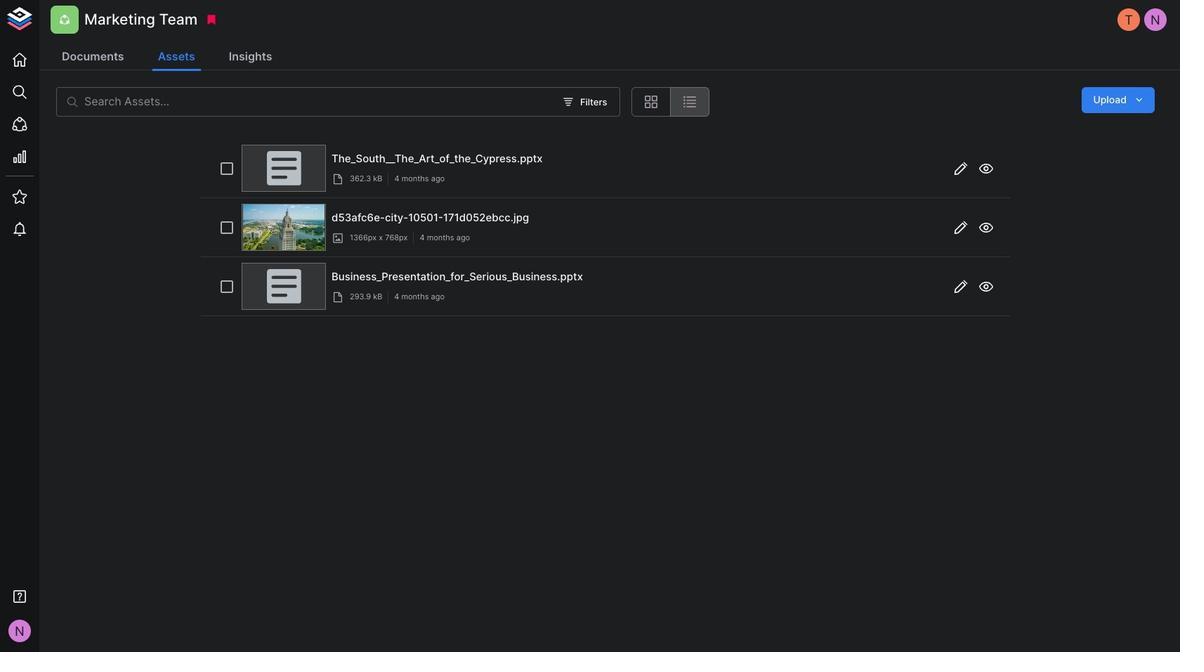 Task type: vqa. For each thing, say whether or not it's contained in the screenshot.
Favorite icon
no



Task type: locate. For each thing, give the bounding box(es) containing it.
group
[[632, 87, 710, 117]]

Search Assets... text field
[[84, 87, 555, 117]]

d53afc6e city 10501 171d052ebcc.jpg image
[[243, 205, 325, 250]]

remove bookmark image
[[206, 13, 218, 26]]



